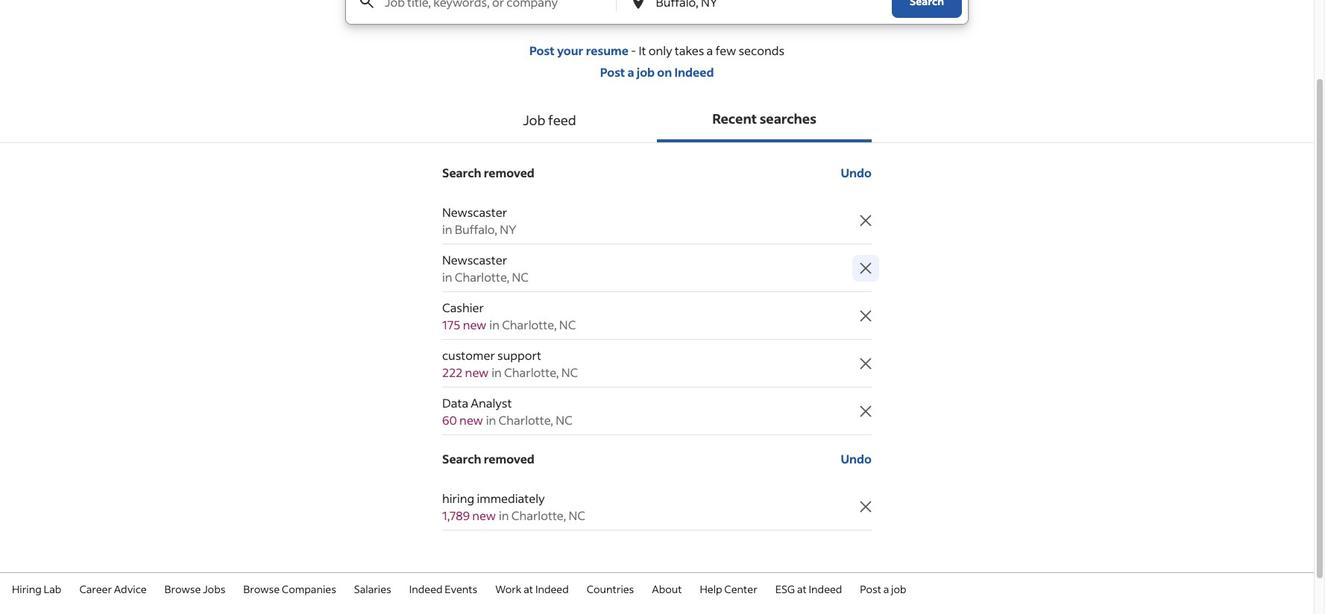 Task type: locate. For each thing, give the bounding box(es) containing it.
browse right jobs
[[243, 582, 280, 597]]

0 horizontal spatial job
[[637, 64, 655, 80]]

newscaster for charlotte,
[[442, 252, 507, 268]]

tab list containing recent searches
[[0, 98, 1314, 143]]

nc inside newscaster in charlotte, nc
[[512, 269, 529, 285]]

newscaster for buffalo,
[[442, 204, 507, 220]]

1 vertical spatial delete recent search newscaster image
[[857, 259, 875, 277]]

2 search from the top
[[442, 451, 481, 467]]

Edit location text field
[[653, 0, 862, 24]]

1 at from the left
[[524, 582, 533, 597]]

in left 'buffalo,'
[[442, 221, 452, 237]]

cashier
[[442, 300, 484, 315]]

post down the 'resume' at the top
[[600, 64, 625, 80]]

new inside customer support 222 new in charlotte, nc
[[465, 365, 489, 380]]

delete recent search cashier image
[[857, 307, 875, 325]]

1 vertical spatial post
[[600, 64, 625, 80]]

search up hiring
[[442, 451, 481, 467]]

charlotte, down 'immediately'
[[511, 508, 566, 524]]

1 vertical spatial removed
[[484, 451, 535, 467]]

charlotte, inside hiring immediately 1,789 new in charlotte, nc
[[511, 508, 566, 524]]

charlotte, down analyst
[[499, 412, 553, 428]]

0 vertical spatial delete recent search newscaster image
[[857, 211, 875, 229]]

main content
[[0, 0, 1314, 573]]

0 vertical spatial removed
[[484, 165, 535, 180]]

your
[[557, 43, 584, 58]]

new down customer
[[465, 365, 489, 380]]

nc for data analyst 60 new in charlotte, nc
[[556, 412, 573, 428]]

undo
[[841, 165, 872, 180], [841, 451, 872, 467]]

nc inside data analyst 60 new in charlotte, nc
[[556, 412, 573, 428]]

2 at from the left
[[797, 582, 807, 597]]

delete recent search newscaster image
[[857, 211, 875, 229], [857, 259, 875, 277]]

at for esg
[[797, 582, 807, 597]]

new
[[463, 317, 486, 333], [465, 365, 489, 380], [459, 412, 483, 428], [472, 508, 496, 524]]

indeed
[[674, 64, 714, 80], [409, 582, 443, 597], [535, 582, 569, 597], [809, 582, 842, 597]]

2 undo from the top
[[841, 451, 872, 467]]

charlotte, for support
[[504, 365, 559, 380]]

hiring
[[12, 582, 42, 597]]

in down 'immediately'
[[499, 508, 509, 524]]

buffalo,
[[455, 221, 497, 237]]

2 undo button from the top
[[841, 446, 872, 473]]

resume
[[586, 43, 629, 58]]

search up newscaster in buffalo, ny at top
[[442, 165, 481, 180]]

newscaster down 'buffalo,'
[[442, 252, 507, 268]]

1 removed from the top
[[484, 165, 535, 180]]

career advice
[[79, 582, 147, 597]]

1 vertical spatial undo
[[841, 451, 872, 467]]

new right 1,789
[[472, 508, 496, 524]]

events
[[445, 582, 477, 597]]

help center
[[700, 582, 757, 597]]

0 vertical spatial newscaster
[[442, 204, 507, 220]]

tab list
[[0, 98, 1314, 143]]

it
[[639, 43, 646, 58]]

newscaster up 'buffalo,'
[[442, 204, 507, 220]]

career
[[79, 582, 112, 597]]

post right esg at indeed link
[[860, 582, 881, 597]]

1 vertical spatial undo button
[[841, 446, 872, 473]]

in down support
[[492, 365, 502, 380]]

new inside cashier 175 new in charlotte, nc
[[463, 317, 486, 333]]

at right work
[[524, 582, 533, 597]]

in
[[442, 221, 452, 237], [442, 269, 452, 285], [489, 317, 500, 333], [492, 365, 502, 380], [486, 412, 496, 428], [499, 508, 509, 524]]

hiring
[[442, 491, 475, 506]]

job
[[523, 111, 545, 129]]

on
[[657, 64, 672, 80]]

0 vertical spatial search removed
[[442, 165, 535, 180]]

175
[[442, 317, 460, 333]]

1 horizontal spatial at
[[797, 582, 807, 597]]

indeed events link
[[409, 582, 477, 597]]

few
[[716, 43, 736, 58]]

new inside data analyst 60 new in charlotte, nc
[[459, 412, 483, 428]]

job
[[637, 64, 655, 80], [891, 582, 906, 597]]

0 horizontal spatial post
[[529, 43, 555, 58]]

recent
[[712, 110, 757, 128]]

0 horizontal spatial at
[[524, 582, 533, 597]]

feed
[[548, 111, 576, 129]]

work
[[495, 582, 522, 597]]

0 vertical spatial job
[[637, 64, 655, 80]]

post left your on the left of page
[[529, 43, 555, 58]]

2 newscaster from the top
[[442, 252, 507, 268]]

analyst
[[471, 395, 512, 411]]

browse jobs link
[[165, 582, 225, 597]]

hiring lab
[[12, 582, 61, 597]]

charlotte,
[[455, 269, 510, 285], [502, 317, 557, 333], [504, 365, 559, 380], [499, 412, 553, 428], [511, 508, 566, 524]]

2 horizontal spatial post
[[860, 582, 881, 597]]

undo button
[[841, 160, 872, 186], [841, 446, 872, 473]]

in down analyst
[[486, 412, 496, 428]]

search removed up newscaster in buffalo, ny at top
[[442, 165, 535, 180]]

1 vertical spatial job
[[891, 582, 906, 597]]

newscaster inside newscaster in buffalo, ny
[[442, 204, 507, 220]]

takes
[[675, 43, 704, 58]]

search removed up 'immediately'
[[442, 451, 535, 467]]

1 undo from the top
[[841, 165, 872, 180]]

in up support
[[489, 317, 500, 333]]

salaries
[[354, 582, 391, 597]]

1 horizontal spatial browse
[[243, 582, 280, 597]]

0 horizontal spatial browse
[[165, 582, 201, 597]]

0 vertical spatial a
[[707, 43, 713, 58]]

browse companies link
[[243, 582, 336, 597]]

222
[[442, 365, 463, 380]]

1 browse from the left
[[165, 582, 201, 597]]

0 horizontal spatial a
[[628, 64, 634, 80]]

0 vertical spatial undo button
[[841, 160, 872, 186]]

charlotte, up cashier on the left of the page
[[455, 269, 510, 285]]

browse left jobs
[[165, 582, 201, 597]]

charlotte, up support
[[502, 317, 557, 333]]

1 newscaster from the top
[[442, 204, 507, 220]]

only
[[649, 43, 672, 58]]

countries
[[587, 582, 634, 597]]

indeed right esg on the bottom
[[809, 582, 842, 597]]

0 vertical spatial post
[[529, 43, 555, 58]]

removed up newscaster in buffalo, ny at top
[[484, 165, 535, 180]]

countries link
[[587, 582, 634, 597]]

nc for hiring immediately 1,789 new in charlotte, nc
[[569, 508, 585, 524]]

removed up 'immediately'
[[484, 451, 535, 467]]

at
[[524, 582, 533, 597], [797, 582, 807, 597]]

nc inside customer support 222 new in charlotte, nc
[[561, 365, 578, 380]]

charlotte, down support
[[504, 365, 559, 380]]

removed for 2nd undo button
[[484, 451, 535, 467]]

charlotte, for analyst
[[499, 412, 553, 428]]

new down cashier on the left of the page
[[463, 317, 486, 333]]

2 browse from the left
[[243, 582, 280, 597]]

nc
[[512, 269, 529, 285], [559, 317, 576, 333], [561, 365, 578, 380], [556, 412, 573, 428], [569, 508, 585, 524]]

newscaster inside newscaster in charlotte, nc
[[442, 252, 507, 268]]

60
[[442, 412, 457, 428]]

search removed
[[442, 165, 535, 180], [442, 451, 535, 467]]

charlotte, inside customer support 222 new in charlotte, nc
[[504, 365, 559, 380]]

new right 60
[[459, 412, 483, 428]]

2 removed from the top
[[484, 451, 535, 467]]

companies
[[282, 582, 336, 597]]

work at indeed
[[495, 582, 569, 597]]

post a job
[[860, 582, 906, 597]]

browse jobs
[[165, 582, 225, 597]]

help center link
[[700, 582, 757, 597]]

search
[[442, 165, 481, 180], [442, 451, 481, 467]]

browse
[[165, 582, 201, 597], [243, 582, 280, 597]]

1 horizontal spatial job
[[891, 582, 906, 597]]

2 horizontal spatial a
[[883, 582, 889, 597]]

help
[[700, 582, 722, 597]]

new inside hiring immediately 1,789 new in charlotte, nc
[[472, 508, 496, 524]]

indeed events
[[409, 582, 477, 597]]

2 vertical spatial post
[[860, 582, 881, 597]]

2 search removed from the top
[[442, 451, 535, 467]]

indeed down takes
[[674, 64, 714, 80]]

1 vertical spatial newscaster
[[442, 252, 507, 268]]

in up cashier on the left of the page
[[442, 269, 452, 285]]

in inside newscaster in charlotte, nc
[[442, 269, 452, 285]]

0 vertical spatial undo
[[841, 165, 872, 180]]

a
[[707, 43, 713, 58], [628, 64, 634, 80], [883, 582, 889, 597]]

charlotte, inside data analyst 60 new in charlotte, nc
[[499, 412, 553, 428]]

removed
[[484, 165, 535, 180], [484, 451, 535, 467]]

newscaster in buffalo, ny
[[442, 204, 517, 237]]

None search field
[[333, 0, 981, 43]]

charlotte, for immediately
[[511, 508, 566, 524]]

post a job on indeed link
[[600, 64, 714, 80]]

in inside data analyst 60 new in charlotte, nc
[[486, 412, 496, 428]]

newscaster
[[442, 204, 507, 220], [442, 252, 507, 268]]

nc inside hiring immediately 1,789 new in charlotte, nc
[[569, 508, 585, 524]]

1 vertical spatial search removed
[[442, 451, 535, 467]]

1 vertical spatial search
[[442, 451, 481, 467]]

customer
[[442, 348, 495, 363]]

advice
[[114, 582, 147, 597]]

at right esg on the bottom
[[797, 582, 807, 597]]

charlotte, inside newscaster in charlotte, nc
[[455, 269, 510, 285]]

post a job link
[[860, 582, 906, 597]]

post
[[529, 43, 555, 58], [600, 64, 625, 80], [860, 582, 881, 597]]

undo for 2nd undo button from the bottom of the main content containing recent searches
[[841, 165, 872, 180]]

0 vertical spatial search
[[442, 165, 481, 180]]



Task type: vqa. For each thing, say whether or not it's contained in the screenshot.
Search removed to the bottom
yes



Task type: describe. For each thing, give the bounding box(es) containing it.
support
[[497, 348, 541, 363]]

job inside post your resume - it only takes a few seconds post a job on indeed
[[637, 64, 655, 80]]

post your resume link
[[529, 43, 629, 58]]

recent searches button
[[657, 98, 872, 142]]

1 horizontal spatial a
[[707, 43, 713, 58]]

data analyst 60 new in charlotte, nc
[[442, 395, 573, 428]]

post for post a job
[[860, 582, 881, 597]]

esg at indeed
[[775, 582, 842, 597]]

browse for browse companies
[[243, 582, 280, 597]]

nc for customer support 222 new in charlotte, nc
[[561, 365, 578, 380]]

1 horizontal spatial post
[[600, 64, 625, 80]]

new for customer
[[465, 365, 489, 380]]

browse for browse jobs
[[165, 582, 201, 597]]

indeed left events
[[409, 582, 443, 597]]

data
[[442, 395, 468, 411]]

recent searches
[[712, 110, 816, 128]]

1 delete recent search newscaster image from the top
[[857, 211, 875, 229]]

seconds
[[739, 43, 785, 58]]

work at indeed link
[[495, 582, 569, 597]]

1 search removed from the top
[[442, 165, 535, 180]]

customer support 222 new in charlotte, nc
[[442, 348, 578, 380]]

new for hiring
[[472, 508, 496, 524]]

-
[[631, 43, 636, 58]]

post your resume - it only takes a few seconds post a job on indeed
[[529, 43, 785, 80]]

1 vertical spatial a
[[628, 64, 634, 80]]

in inside hiring immediately 1,789 new in charlotte, nc
[[499, 508, 509, 524]]

hiring immediately 1,789 new in charlotte, nc
[[442, 491, 585, 524]]

indeed inside post your resume - it only takes a few seconds post a job on indeed
[[674, 64, 714, 80]]

career advice link
[[79, 582, 147, 597]]

in inside customer support 222 new in charlotte, nc
[[492, 365, 502, 380]]

new for data
[[459, 412, 483, 428]]

job feed button
[[442, 98, 657, 142]]

in inside cashier 175 new in charlotte, nc
[[489, 317, 500, 333]]

job feed
[[523, 111, 576, 129]]

center
[[724, 582, 757, 597]]

2 vertical spatial a
[[883, 582, 889, 597]]

in inside newscaster in buffalo, ny
[[442, 221, 452, 237]]

esg at indeed link
[[775, 582, 842, 597]]

cashier 175 new in charlotte, nc
[[442, 300, 576, 333]]

1 search from the top
[[442, 165, 481, 180]]

post for post your resume - it only takes a few seconds post a job on indeed
[[529, 43, 555, 58]]

2 delete recent search newscaster image from the top
[[857, 259, 875, 277]]

browse companies
[[243, 582, 336, 597]]

lab
[[44, 582, 61, 597]]

charlotte, inside cashier 175 new in charlotte, nc
[[502, 317, 557, 333]]

delete recent search data analyst image
[[857, 402, 875, 420]]

salaries link
[[354, 582, 391, 597]]

searches
[[760, 110, 816, 128]]

immediately
[[477, 491, 545, 506]]

about link
[[652, 582, 682, 597]]

main content containing recent searches
[[0, 0, 1314, 573]]

removed for 2nd undo button from the bottom of the main content containing recent searches
[[484, 165, 535, 180]]

newscaster in charlotte, nc
[[442, 252, 529, 285]]

search: Job title, keywords, or company text field
[[382, 0, 615, 24]]

ny
[[500, 221, 517, 237]]

jobs
[[203, 582, 225, 597]]

hiring lab link
[[12, 582, 61, 597]]

delete recent search hiring immediately image
[[857, 498, 875, 516]]

esg
[[775, 582, 795, 597]]

delete recent search customer support image
[[857, 355, 875, 372]]

at for work
[[524, 582, 533, 597]]

1 undo button from the top
[[841, 160, 872, 186]]

1,789
[[442, 508, 470, 524]]

about
[[652, 582, 682, 597]]

undo for 2nd undo button
[[841, 451, 872, 467]]

nc inside cashier 175 new in charlotte, nc
[[559, 317, 576, 333]]

indeed right work
[[535, 582, 569, 597]]



